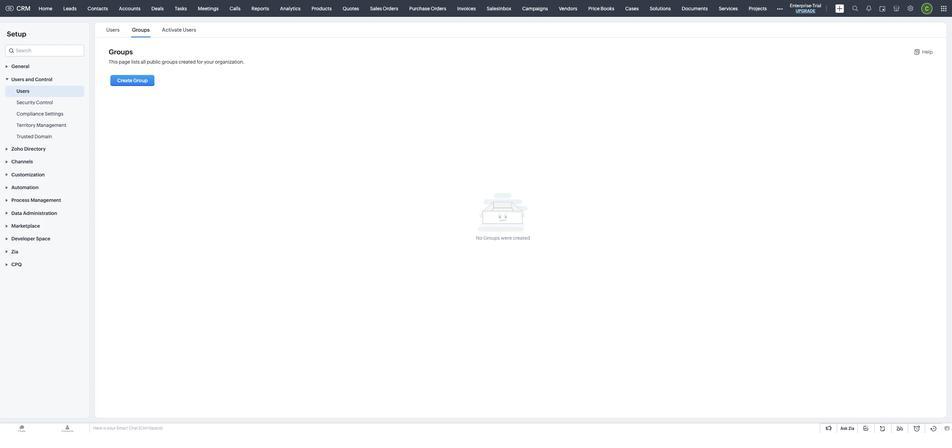 Task type: describe. For each thing, give the bounding box(es) containing it.
no groups were created
[[476, 235, 530, 240]]

solutions
[[650, 6, 671, 11]]

trusted domain link
[[17, 133, 52, 140]]

analytics link
[[275, 0, 306, 17]]

profile element
[[917, 0, 937, 17]]

reports link
[[246, 0, 275, 17]]

contacts image
[[46, 423, 89, 433]]

groups this page lists all public groups created for your organization.
[[109, 48, 245, 65]]

your inside groups this page lists all public groups created for your organization.
[[204, 59, 214, 65]]

cpq
[[11, 262, 22, 267]]

leads link
[[58, 0, 82, 17]]

public
[[147, 59, 161, 65]]

vendors
[[559, 6, 577, 11]]

quotes link
[[337, 0, 365, 17]]

page
[[119, 59, 130, 65]]

for
[[197, 59, 203, 65]]

solutions link
[[644, 0, 676, 17]]

zia inside dropdown button
[[11, 249, 18, 254]]

here is your smart chat (ctrl+space)
[[93, 426, 163, 431]]

users and control button
[[0, 73, 89, 86]]

enterprise-
[[790, 3, 813, 8]]

compliance
[[17, 111, 44, 117]]

documents
[[682, 6, 708, 11]]

marketplace
[[11, 223, 40, 229]]

territory management
[[17, 122, 66, 128]]

activate users
[[162, 27, 196, 33]]

management for process management
[[30, 198, 61, 203]]

signals element
[[862, 0, 875, 17]]

reports
[[252, 6, 269, 11]]

organization.
[[215, 59, 245, 65]]

general button
[[0, 60, 89, 73]]

1 horizontal spatial zia
[[849, 426, 855, 431]]

created inside groups this page lists all public groups created for your organization.
[[179, 59, 196, 65]]

calls link
[[224, 0, 246, 17]]

profile image
[[921, 3, 932, 14]]

groups for groups
[[132, 27, 150, 33]]

trusted
[[17, 134, 34, 139]]

zoho directory
[[11, 146, 46, 152]]

price
[[588, 6, 600, 11]]

price books
[[588, 6, 614, 11]]

home
[[39, 6, 52, 11]]

campaigns link
[[517, 0, 554, 17]]

invoices link
[[452, 0, 481, 17]]

activate
[[162, 27, 182, 33]]

products link
[[306, 0, 337, 17]]

process management button
[[0, 194, 89, 207]]

create group button
[[110, 75, 155, 86]]

books
[[601, 6, 614, 11]]

tasks link
[[169, 0, 192, 17]]

calendar image
[[879, 6, 885, 11]]

users link for security control link
[[17, 88, 29, 94]]

contacts link
[[82, 0, 113, 17]]

orders for purchase orders
[[431, 6, 446, 11]]

sales
[[370, 6, 382, 11]]

administration
[[23, 210, 57, 216]]

deals
[[151, 6, 164, 11]]

users right activate
[[183, 27, 196, 33]]

activate users link
[[161, 27, 197, 33]]

zoho
[[11, 146, 23, 152]]

automation
[[11, 185, 38, 190]]

projects
[[749, 6, 767, 11]]

2 vertical spatial groups
[[484, 235, 500, 240]]

help
[[922, 49, 933, 55]]

calls
[[230, 6, 241, 11]]

users inside "dropdown button"
[[11, 77, 24, 82]]

customization button
[[0, 168, 89, 181]]

security control
[[17, 100, 53, 105]]

is
[[103, 426, 106, 431]]

data administration button
[[0, 207, 89, 219]]

users inside "region"
[[17, 88, 29, 94]]

search image
[[852, 6, 858, 11]]

meetings
[[198, 6, 219, 11]]

all
[[141, 59, 146, 65]]

management for territory management
[[36, 122, 66, 128]]

channels button
[[0, 155, 89, 168]]

cases link
[[620, 0, 644, 17]]

contacts
[[88, 6, 108, 11]]

security
[[17, 100, 35, 105]]

users down contacts link
[[106, 27, 120, 33]]

create menu image
[[835, 4, 844, 13]]

general
[[11, 64, 29, 69]]



Task type: vqa. For each thing, say whether or not it's contained in the screenshot.
leftmost the Campaigns link
no



Task type: locate. For each thing, give the bounding box(es) containing it.
control up compliance settings
[[36, 100, 53, 105]]

documents link
[[676, 0, 713, 17]]

users left and at left
[[11, 77, 24, 82]]

0 vertical spatial created
[[179, 59, 196, 65]]

1 horizontal spatial created
[[513, 235, 530, 240]]

1 vertical spatial users link
[[17, 88, 29, 94]]

1 vertical spatial management
[[30, 198, 61, 203]]

(ctrl+space)
[[139, 426, 163, 431]]

accounts
[[119, 6, 140, 11]]

users link for groups link
[[105, 27, 121, 33]]

home link
[[33, 0, 58, 17]]

settings
[[45, 111, 63, 117]]

users
[[106, 27, 120, 33], [183, 27, 196, 33], [11, 77, 24, 82], [17, 88, 29, 94]]

meetings link
[[192, 0, 224, 17]]

Other Modules field
[[773, 3, 787, 14]]

created
[[179, 59, 196, 65], [513, 235, 530, 240]]

Search text field
[[6, 45, 84, 56]]

None field
[[5, 45, 84, 56]]

your
[[204, 59, 214, 65], [107, 426, 116, 431]]

orders right the 'sales'
[[383, 6, 398, 11]]

chats image
[[0, 423, 43, 433]]

zia button
[[0, 245, 89, 258]]

security control link
[[17, 99, 53, 106]]

setup
[[7, 30, 26, 38]]

users up security
[[17, 88, 29, 94]]

this
[[109, 59, 118, 65]]

cases
[[625, 6, 639, 11]]

accounts link
[[113, 0, 146, 17]]

leads
[[63, 6, 77, 11]]

sales orders link
[[365, 0, 404, 17]]

automation button
[[0, 181, 89, 194]]

data administration
[[11, 210, 57, 216]]

users and control region
[[0, 86, 89, 142]]

1 horizontal spatial users link
[[105, 27, 121, 33]]

created right were
[[513, 235, 530, 240]]

channels
[[11, 159, 33, 165]]

trusted domain
[[17, 134, 52, 139]]

management inside territory management link
[[36, 122, 66, 128]]

services
[[719, 6, 738, 11]]

0 vertical spatial zia
[[11, 249, 18, 254]]

developer
[[11, 236, 35, 242]]

1 horizontal spatial orders
[[431, 6, 446, 11]]

territory
[[17, 122, 35, 128]]

group
[[133, 78, 148, 83]]

campaigns
[[522, 6, 548, 11]]

domain
[[35, 134, 52, 139]]

data
[[11, 210, 22, 216]]

salesinbox link
[[481, 0, 517, 17]]

purchase orders link
[[404, 0, 452, 17]]

2 orders from the left
[[431, 6, 446, 11]]

services link
[[713, 0, 743, 17]]

were
[[501, 235, 512, 240]]

0 horizontal spatial created
[[179, 59, 196, 65]]

products
[[312, 6, 332, 11]]

management
[[36, 122, 66, 128], [30, 198, 61, 203]]

groups
[[162, 59, 178, 65]]

search element
[[848, 0, 862, 17]]

analytics
[[280, 6, 301, 11]]

1 horizontal spatial your
[[204, 59, 214, 65]]

purchase
[[409, 6, 430, 11]]

enterprise-trial upgrade
[[790, 3, 821, 13]]

groups inside list
[[132, 27, 150, 33]]

process management
[[11, 198, 61, 203]]

zia right ask
[[849, 426, 855, 431]]

create
[[117, 78, 132, 83]]

0 vertical spatial control
[[35, 77, 52, 82]]

management up "data administration" dropdown button
[[30, 198, 61, 203]]

zia up cpq
[[11, 249, 18, 254]]

0 vertical spatial groups
[[132, 27, 150, 33]]

trial
[[813, 3, 821, 8]]

developer space button
[[0, 232, 89, 245]]

control down the general dropdown button
[[35, 77, 52, 82]]

orders for sales orders
[[383, 6, 398, 11]]

1 vertical spatial created
[[513, 235, 530, 240]]

lists
[[131, 59, 140, 65]]

customization
[[11, 172, 45, 177]]

1 vertical spatial control
[[36, 100, 53, 105]]

control inside "dropdown button"
[[35, 77, 52, 82]]

marketplace button
[[0, 219, 89, 232]]

salesinbox
[[487, 6, 511, 11]]

smart
[[116, 426, 128, 431]]

created left for
[[179, 59, 196, 65]]

create group
[[117, 78, 148, 83]]

groups inside groups this page lists all public groups created for your organization.
[[109, 48, 133, 56]]

create menu element
[[831, 0, 848, 17]]

users and control
[[11, 77, 52, 82]]

ask
[[841, 426, 848, 431]]

0 vertical spatial management
[[36, 122, 66, 128]]

0 horizontal spatial orders
[[383, 6, 398, 11]]

groups for groups this page lists all public groups created for your organization.
[[109, 48, 133, 56]]

management inside process management dropdown button
[[30, 198, 61, 203]]

directory
[[24, 146, 46, 152]]

0 horizontal spatial users link
[[17, 88, 29, 94]]

groups down accounts "link"
[[132, 27, 150, 33]]

zoho directory button
[[0, 142, 89, 155]]

1 orders from the left
[[383, 6, 398, 11]]

signals image
[[866, 6, 871, 11]]

0 vertical spatial users link
[[105, 27, 121, 33]]

control inside "region"
[[36, 100, 53, 105]]

management down settings
[[36, 122, 66, 128]]

0 vertical spatial your
[[204, 59, 214, 65]]

projects link
[[743, 0, 773, 17]]

0 horizontal spatial your
[[107, 426, 116, 431]]

your right for
[[204, 59, 214, 65]]

your right is
[[107, 426, 116, 431]]

users link up security
[[17, 88, 29, 94]]

list containing users
[[100, 22, 202, 37]]

upgrade
[[796, 9, 816, 13]]

1 vertical spatial your
[[107, 426, 116, 431]]

quotes
[[343, 6, 359, 11]]

vendors link
[[554, 0, 583, 17]]

users link down contacts link
[[105, 27, 121, 33]]

groups up page
[[109, 48, 133, 56]]

purchase orders
[[409, 6, 446, 11]]

tasks
[[175, 6, 187, 11]]

cpq button
[[0, 258, 89, 271]]

process
[[11, 198, 29, 203]]

territory management link
[[17, 122, 66, 129]]

ask zia
[[841, 426, 855, 431]]

users link
[[105, 27, 121, 33], [17, 88, 29, 94]]

compliance settings
[[17, 111, 63, 117]]

1 vertical spatial zia
[[849, 426, 855, 431]]

1 vertical spatial groups
[[109, 48, 133, 56]]

crm link
[[6, 5, 30, 12]]

groups right no
[[484, 235, 500, 240]]

sales orders
[[370, 6, 398, 11]]

orders right purchase
[[431, 6, 446, 11]]

groups link
[[131, 27, 151, 33]]

crm
[[17, 5, 30, 12]]

deals link
[[146, 0, 169, 17]]

0 horizontal spatial zia
[[11, 249, 18, 254]]

orders
[[383, 6, 398, 11], [431, 6, 446, 11]]

list
[[100, 22, 202, 37]]



